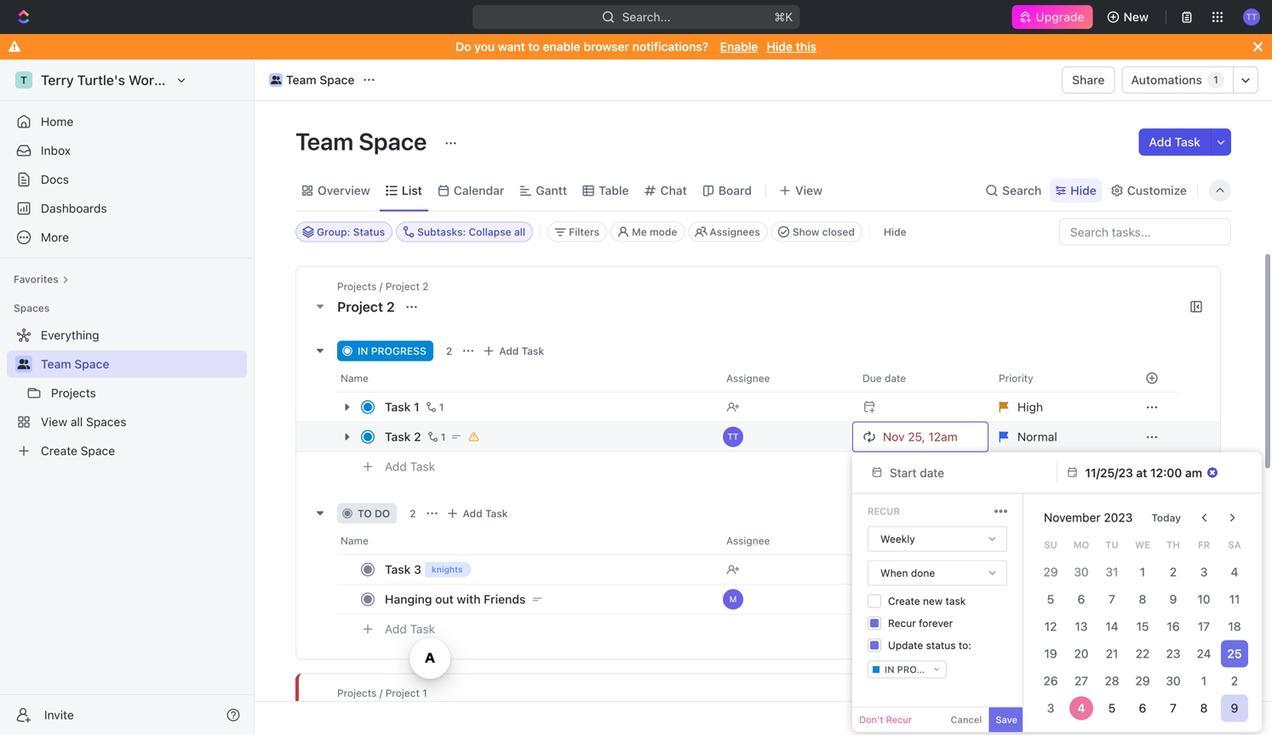 Task type: describe. For each thing, give the bounding box(es) containing it.
do
[[456, 40, 471, 54]]

28
[[1105, 674, 1119, 688]]

recur for recur forever
[[888, 618, 916, 630]]

when done button
[[869, 562, 1007, 585]]

table link
[[595, 179, 629, 203]]

in progress inside dropdown button
[[885, 665, 948, 676]]

1 button for 1
[[423, 399, 447, 416]]

hide inside dropdown button
[[1071, 184, 1097, 198]]

save
[[996, 715, 1018, 726]]

done
[[911, 568, 935, 579]]

su
[[1044, 540, 1058, 551]]

0 horizontal spatial hide
[[767, 40, 793, 54]]

with
[[457, 593, 481, 607]]

1 right 'task 2'
[[441, 431, 446, 443]]

gantt link
[[532, 179, 567, 203]]

to do
[[358, 508, 390, 520]]

friends
[[484, 593, 526, 607]]

1 horizontal spatial 6
[[1139, 702, 1147, 716]]

team space inside tree
[[41, 357, 109, 371]]

0 vertical spatial 30
[[1074, 565, 1089, 579]]

2 horizontal spatial 3
[[1200, 565, 1208, 579]]

0 vertical spatial to
[[528, 40, 540, 54]]

27
[[1075, 674, 1088, 688]]

november
[[1044, 511, 1101, 525]]

1 down we
[[1140, 565, 1146, 579]]

0 vertical spatial 7
[[1109, 593, 1115, 607]]

spaces
[[14, 302, 50, 314]]

hanging out with friends
[[385, 593, 526, 607]]

docs link
[[7, 166, 247, 193]]

1 horizontal spatial 7
[[1170, 702, 1177, 716]]

november 2023
[[1044, 511, 1133, 525]]

forever
[[919, 618, 953, 630]]

to:
[[959, 640, 971, 652]]

user group image
[[271, 76, 281, 84]]

1 vertical spatial team space
[[295, 127, 432, 155]]

recur forever
[[888, 618, 953, 630]]

0 vertical spatial team space
[[286, 73, 355, 87]]

home link
[[7, 108, 247, 135]]

table
[[599, 184, 629, 198]]

tu
[[1106, 540, 1119, 551]]

list
[[402, 184, 422, 198]]

0 vertical spatial 29
[[1044, 565, 1058, 579]]

0 vertical spatial in progress
[[358, 345, 426, 357]]

hanging
[[385, 593, 432, 607]]

this
[[796, 40, 817, 54]]

overview
[[318, 184, 370, 198]]

enable
[[720, 40, 758, 54]]

board
[[719, 184, 752, 198]]

share
[[1072, 73, 1105, 87]]

team space tree
[[7, 322, 247, 465]]

hide inside button
[[884, 226, 907, 238]]

hide button
[[877, 222, 913, 242]]

when
[[881, 568, 908, 579]]

team space link inside team space tree
[[41, 351, 244, 378]]

26
[[1044, 674, 1058, 688]]

task inside task 3 link
[[385, 563, 411, 577]]

customize
[[1127, 184, 1187, 198]]

hanging out with friends link
[[381, 588, 713, 612]]

assignees button
[[688, 222, 768, 242]]

you
[[474, 40, 495, 54]]

invite
[[44, 709, 74, 723]]

new button
[[1100, 3, 1159, 31]]

list link
[[398, 179, 422, 203]]

12
[[1045, 620, 1057, 634]]

Search tasks... text field
[[1060, 219, 1231, 245]]

1 vertical spatial team
[[295, 127, 354, 155]]

calendar link
[[450, 179, 504, 203]]

out
[[435, 593, 454, 607]]

chat
[[660, 184, 687, 198]]

1 right the 'automations'
[[1214, 74, 1218, 86]]

task 3 link
[[381, 558, 713, 582]]

upgrade
[[1036, 10, 1085, 24]]

25
[[1227, 647, 1242, 661]]

want
[[498, 40, 525, 54]]

we
[[1135, 540, 1150, 551]]

new
[[923, 596, 943, 608]]

team inside tree
[[41, 357, 71, 371]]

13
[[1075, 620, 1088, 634]]

task
[[946, 596, 966, 608]]

today
[[1152, 512, 1181, 524]]

in inside dropdown button
[[885, 665, 895, 676]]

do you want to enable browser notifications? enable hide this
[[456, 40, 817, 54]]

today button
[[1141, 505, 1191, 532]]

dashboards link
[[7, 195, 247, 222]]

favorites
[[14, 273, 59, 285]]

weekly
[[881, 534, 915, 545]]

2023
[[1104, 511, 1133, 525]]

project 2
[[337, 299, 398, 315]]

status
[[926, 640, 956, 652]]

don't recur
[[859, 715, 912, 726]]

enable
[[543, 40, 581, 54]]

calendar
[[454, 184, 504, 198]]

1 down 24
[[1201, 674, 1207, 688]]

inbox link
[[7, 137, 247, 164]]

chat link
[[657, 179, 687, 203]]

search button
[[980, 179, 1047, 203]]

project
[[337, 299, 383, 315]]

share button
[[1062, 66, 1115, 94]]

weekly button
[[869, 528, 1007, 551]]

update status to:
[[888, 640, 971, 652]]

0 vertical spatial team
[[286, 73, 316, 87]]



Task type: vqa. For each thing, say whether or not it's contained in the screenshot.
Table
yes



Task type: locate. For each thing, give the bounding box(es) containing it.
20
[[1074, 647, 1089, 661]]

1 horizontal spatial space
[[320, 73, 355, 87]]

user group image
[[17, 359, 30, 370]]

1 vertical spatial 4
[[1078, 702, 1085, 716]]

search...
[[622, 10, 671, 24]]

th
[[1167, 540, 1180, 551]]

1 vertical spatial 1 button
[[425, 429, 448, 446]]

0 vertical spatial 8
[[1139, 593, 1147, 607]]

space right user group icon on the left of page
[[74, 357, 109, 371]]

9 up 16
[[1170, 593, 1177, 607]]

1 vertical spatial 9
[[1231, 702, 1239, 716]]

task 1
[[385, 400, 420, 414]]

0 horizontal spatial 29
[[1044, 565, 1058, 579]]

recur right 'don't'
[[886, 715, 912, 726]]

17
[[1198, 620, 1210, 634]]

in progress down update
[[885, 665, 948, 676]]

1 vertical spatial space
[[359, 127, 427, 155]]

new
[[1124, 10, 1149, 24]]

8 up 15
[[1139, 593, 1147, 607]]

31
[[1106, 565, 1119, 579]]

hide button
[[1050, 179, 1102, 203]]

0 vertical spatial hide
[[767, 40, 793, 54]]

1 vertical spatial team space link
[[41, 351, 244, 378]]

15
[[1136, 620, 1149, 634]]

1 up 'task 2'
[[414, 400, 420, 414]]

board link
[[715, 179, 752, 203]]

team
[[286, 73, 316, 87], [295, 127, 354, 155], [41, 357, 71, 371]]

0 horizontal spatial team space link
[[41, 351, 244, 378]]

3
[[414, 563, 421, 577], [1200, 565, 1208, 579], [1047, 702, 1055, 716]]

inbox
[[41, 143, 71, 158]]

task
[[1175, 135, 1201, 149], [522, 345, 544, 357], [385, 400, 411, 414], [385, 430, 411, 444], [410, 460, 435, 474], [485, 508, 508, 520], [385, 563, 411, 577], [410, 623, 435, 637]]

3 up 10
[[1200, 565, 1208, 579]]

update
[[888, 640, 923, 652]]

3 down 26
[[1047, 702, 1055, 716]]

2 horizontal spatial hide
[[1071, 184, 1097, 198]]

0 horizontal spatial space
[[74, 357, 109, 371]]

1 vertical spatial in progress
[[885, 665, 948, 676]]

team space
[[286, 73, 355, 87], [295, 127, 432, 155], [41, 357, 109, 371]]

1
[[1214, 74, 1218, 86], [414, 400, 420, 414], [439, 402, 444, 413], [441, 431, 446, 443], [1140, 565, 1146, 579], [1201, 674, 1207, 688]]

sa
[[1228, 540, 1241, 551]]

browser
[[584, 40, 629, 54]]

Due date text field
[[1085, 466, 1203, 480]]

6 up 13 at right
[[1078, 593, 1085, 607]]

add task button
[[1139, 129, 1211, 156], [479, 341, 551, 361], [377, 457, 442, 477], [442, 504, 515, 524], [377, 620, 442, 640]]

create new task
[[888, 596, 966, 608]]

in progress button
[[868, 661, 948, 679]]

0 horizontal spatial 4
[[1078, 702, 1085, 716]]

home
[[41, 115, 73, 129]]

4 down "27"
[[1078, 702, 1085, 716]]

0 vertical spatial 6
[[1078, 593, 1085, 607]]

1 horizontal spatial 29
[[1136, 674, 1150, 688]]

23
[[1166, 647, 1181, 661]]

1 horizontal spatial 8
[[1200, 702, 1208, 716]]

1 horizontal spatial 3
[[1047, 702, 1055, 716]]

18
[[1228, 620, 1241, 634]]

mo
[[1074, 540, 1089, 551]]

14
[[1106, 620, 1119, 634]]

hide
[[767, 40, 793, 54], [1071, 184, 1097, 198], [884, 226, 907, 238]]

progress down project 2 in the left of the page
[[371, 345, 426, 357]]

cancel
[[951, 715, 982, 726]]

add task
[[1149, 135, 1201, 149], [499, 345, 544, 357], [385, 460, 435, 474], [463, 508, 508, 520], [385, 623, 435, 637]]

sidebar navigation
[[0, 60, 255, 736]]

0 vertical spatial recur
[[868, 506, 900, 517]]

in down project
[[358, 345, 368, 357]]

2
[[387, 299, 395, 315], [446, 345, 452, 357], [414, 430, 421, 444], [410, 508, 416, 520], [1170, 565, 1177, 579], [1231, 674, 1238, 688]]

1 horizontal spatial 30
[[1166, 674, 1181, 688]]

team space link
[[265, 70, 359, 90], [41, 351, 244, 378]]

2 vertical spatial space
[[74, 357, 109, 371]]

1 horizontal spatial hide
[[884, 226, 907, 238]]

24
[[1197, 647, 1211, 661]]

22
[[1136, 647, 1150, 661]]

1 button
[[423, 399, 447, 416], [425, 429, 448, 446]]

0 horizontal spatial 7
[[1109, 593, 1115, 607]]

0 horizontal spatial in
[[358, 345, 368, 357]]

9 down "25"
[[1231, 702, 1239, 716]]

2 vertical spatial hide
[[884, 226, 907, 238]]

don't
[[859, 715, 883, 726]]

0 vertical spatial in
[[358, 345, 368, 357]]

5 down "28"
[[1109, 702, 1116, 716]]

space right user group image
[[320, 73, 355, 87]]

docs
[[41, 172, 69, 186]]

notifications?
[[632, 40, 709, 54]]

1 vertical spatial 8
[[1200, 702, 1208, 716]]

1 horizontal spatial in
[[885, 665, 895, 676]]

to left do
[[358, 508, 372, 520]]

0 horizontal spatial 5
[[1047, 593, 1054, 607]]

1 vertical spatial to
[[358, 508, 372, 520]]

overview link
[[314, 179, 370, 203]]

1 horizontal spatial 9
[[1231, 702, 1239, 716]]

team space up overview
[[295, 127, 432, 155]]

8 down 24
[[1200, 702, 1208, 716]]

in down update
[[885, 665, 895, 676]]

in
[[358, 345, 368, 357], [885, 665, 895, 676]]

1 vertical spatial 29
[[1136, 674, 1150, 688]]

recur for recur
[[868, 506, 900, 517]]

in progress down project 2 in the left of the page
[[358, 345, 426, 357]]

29 down 22
[[1136, 674, 1150, 688]]

1 right task 1 at left bottom
[[439, 402, 444, 413]]

1 vertical spatial hide
[[1071, 184, 1097, 198]]

fr
[[1198, 540, 1210, 551]]

0 vertical spatial team space link
[[265, 70, 359, 90]]

customize button
[[1105, 179, 1192, 203]]

0 vertical spatial progress
[[371, 345, 426, 357]]

to right the want
[[528, 40, 540, 54]]

1 horizontal spatial progress
[[897, 665, 948, 676]]

1 vertical spatial 30
[[1166, 674, 1181, 688]]

0 vertical spatial space
[[320, 73, 355, 87]]

0 horizontal spatial 9
[[1170, 593, 1177, 607]]

0 vertical spatial 9
[[1170, 593, 1177, 607]]

0 vertical spatial 1 button
[[423, 399, 447, 416]]

recur
[[868, 506, 900, 517], [888, 618, 916, 630], [886, 715, 912, 726]]

0 horizontal spatial 8
[[1139, 593, 1147, 607]]

7 down 23
[[1170, 702, 1177, 716]]

add
[[1149, 135, 1172, 149], [499, 345, 519, 357], [385, 460, 407, 474], [463, 508, 483, 520], [385, 623, 407, 637]]

team right user group image
[[286, 73, 316, 87]]

6 down 22
[[1139, 702, 1147, 716]]

2 horizontal spatial space
[[359, 127, 427, 155]]

space inside tree
[[74, 357, 109, 371]]

team right user group icon on the left of page
[[41, 357, 71, 371]]

do
[[375, 508, 390, 520]]

progress inside dropdown button
[[897, 665, 948, 676]]

recur up weekly
[[868, 506, 900, 517]]

1 vertical spatial 7
[[1170, 702, 1177, 716]]

10
[[1198, 593, 1211, 607]]

0 vertical spatial 5
[[1047, 593, 1054, 607]]

1 vertical spatial recur
[[888, 618, 916, 630]]

1 button right task 1 at left bottom
[[423, 399, 447, 416]]

search
[[1002, 184, 1042, 198]]

1 horizontal spatial in progress
[[885, 665, 948, 676]]

6
[[1078, 593, 1085, 607], [1139, 702, 1147, 716]]

0 horizontal spatial 3
[[414, 563, 421, 577]]

1 horizontal spatial 4
[[1231, 565, 1239, 579]]

Start date text field
[[890, 466, 1025, 480]]

1 vertical spatial 5
[[1109, 702, 1116, 716]]

recur down create
[[888, 618, 916, 630]]

5 up 12
[[1047, 593, 1054, 607]]

0 horizontal spatial 30
[[1074, 565, 1089, 579]]

7 down 31
[[1109, 593, 1115, 607]]

team space right user group image
[[286, 73, 355, 87]]

16
[[1167, 620, 1180, 634]]

19
[[1044, 647, 1057, 661]]

0 horizontal spatial progress
[[371, 345, 426, 357]]

0 horizontal spatial 6
[[1078, 593, 1085, 607]]

29 down su
[[1044, 565, 1058, 579]]

favorites button
[[7, 269, 76, 290]]

9
[[1170, 593, 1177, 607], [1231, 702, 1239, 716]]

2 vertical spatial team space
[[41, 357, 109, 371]]

3 up hanging
[[414, 563, 421, 577]]

30
[[1074, 565, 1089, 579], [1166, 674, 1181, 688]]

30 down 23
[[1166, 674, 1181, 688]]

1 vertical spatial 6
[[1139, 702, 1147, 716]]

1 horizontal spatial 5
[[1109, 702, 1116, 716]]

task 2
[[385, 430, 421, 444]]

space up list link
[[359, 127, 427, 155]]

automations
[[1131, 73, 1202, 87]]

gantt
[[536, 184, 567, 198]]

30 down the 'mo'
[[1074, 565, 1089, 579]]

upgrade link
[[1012, 5, 1093, 29]]

4 up 11
[[1231, 565, 1239, 579]]

task 3
[[385, 563, 421, 577]]

0 horizontal spatial in progress
[[358, 345, 426, 357]]

21
[[1106, 647, 1118, 661]]

0 vertical spatial 4
[[1231, 565, 1239, 579]]

11
[[1229, 593, 1240, 607]]

2 vertical spatial team
[[41, 357, 71, 371]]

1 horizontal spatial team space link
[[265, 70, 359, 90]]

1 button right 'task 2'
[[425, 429, 448, 446]]

team up overview link
[[295, 127, 354, 155]]

dashboards
[[41, 201, 107, 215]]

assignees
[[710, 226, 760, 238]]

2 vertical spatial recur
[[886, 715, 912, 726]]

1 vertical spatial in
[[885, 665, 895, 676]]

team space right user group icon on the left of page
[[41, 357, 109, 371]]

1 button for 2
[[425, 429, 448, 446]]

0 horizontal spatial to
[[358, 508, 372, 520]]

1 horizontal spatial to
[[528, 40, 540, 54]]

1 vertical spatial progress
[[897, 665, 948, 676]]

to
[[528, 40, 540, 54], [358, 508, 372, 520]]

progress down update status to:
[[897, 665, 948, 676]]



